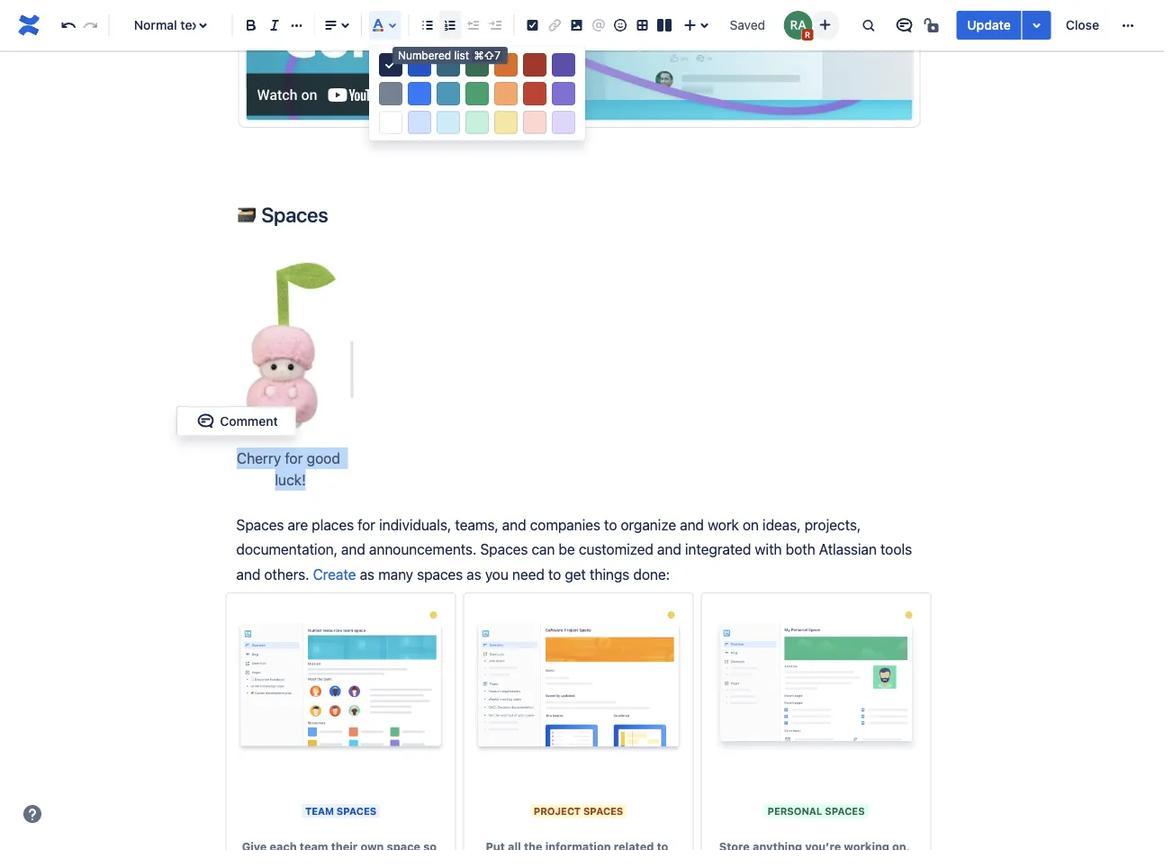 Task type: describe. For each thing, give the bounding box(es) containing it.
integrated
[[685, 541, 752, 558]]

normal text button
[[117, 5, 225, 45]]

comment image
[[195, 410, 216, 432]]

team
[[305, 806, 334, 817]]

text
[[181, 18, 203, 32]]

places
[[312, 516, 354, 533]]

and up done:
[[658, 541, 682, 558]]

project spaces
[[534, 806, 624, 817]]

with
[[755, 541, 782, 558]]

and up create link
[[341, 541, 366, 558]]

spaces are places for individuals, teams, and companies to organize and work on ideas, projects, documentation, and announcements. spaces can be customized and integrated with both atlassian tools and others.
[[236, 516, 916, 583]]

create as many spaces as you need to get things done:
[[313, 566, 670, 583]]

🗃️ spaces
[[236, 202, 328, 227]]

⌘⇧7
[[474, 49, 501, 62]]

Bold blue radio
[[408, 53, 432, 77]]

close
[[1066, 18, 1100, 32]]

Bold green radio
[[466, 53, 489, 77]]

2 as from the left
[[467, 566, 482, 583]]

Subtle teal radio
[[437, 111, 460, 134]]

personal
[[768, 806, 823, 817]]

indent tab image
[[485, 14, 506, 36]]

spaces down 'announcements.' at left bottom
[[417, 566, 463, 583]]

redo ⌘⇧z image
[[80, 14, 101, 36]]

numbered
[[398, 49, 452, 62]]

on
[[743, 516, 759, 533]]

spaces for team spaces
[[337, 806, 377, 817]]

are
[[288, 516, 308, 533]]

cherry
[[237, 450, 281, 467]]

things
[[590, 566, 630, 583]]

for inside cherry for good luck!
[[285, 450, 303, 467]]

Blue radio
[[408, 82, 432, 105]]

Subtle green radio
[[466, 111, 489, 134]]

Bold purple radio
[[552, 53, 576, 77]]

saved
[[730, 18, 766, 32]]

team spaces
[[305, 806, 377, 817]]

you
[[485, 566, 509, 583]]

project
[[534, 806, 581, 817]]

White radio
[[379, 111, 403, 134]]

Gray radio
[[379, 82, 403, 105]]

documentation,
[[236, 541, 338, 558]]

be
[[559, 541, 575, 558]]

and right "teams,"
[[502, 516, 527, 533]]

adjust update settings image
[[1027, 14, 1048, 36]]

numbered list ⌘⇧7 image
[[440, 14, 461, 36]]

and left work
[[680, 516, 704, 533]]

0 vertical spatial spaces
[[261, 202, 328, 227]]

link image
[[544, 14, 566, 36]]

undo ⌘z image
[[58, 14, 79, 36]]

announcements.
[[369, 541, 477, 558]]

good
[[307, 450, 340, 467]]

for inside spaces are places for individuals, teams, and companies to organize and work on ideas, projects, documentation, and announcements. spaces can be customized and integrated with both atlassian tools and others.
[[358, 516, 376, 533]]

normal text
[[134, 18, 203, 32]]

help image
[[22, 804, 43, 825]]

ruby anderson image
[[784, 11, 813, 40]]

Subtle red radio
[[523, 111, 547, 134]]

to inside spaces are places for individuals, teams, and companies to organize and work on ideas, projects, documentation, and announcements. spaces can be customized and integrated with both atlassian tools and others.
[[604, 516, 617, 533]]

bullet list ⌘⇧8 image
[[417, 14, 439, 36]]

ideas,
[[763, 516, 801, 533]]

Purple radio
[[552, 82, 576, 105]]

others.
[[264, 566, 309, 583]]

organize
[[621, 516, 677, 533]]

invite to edit image
[[815, 14, 836, 36]]

1 option group from the top
[[369, 50, 586, 79]]

can
[[532, 541, 555, 558]]

Subtle yellow radio
[[495, 111, 518, 134]]

atlassian
[[819, 541, 877, 558]]

update
[[968, 18, 1011, 32]]

no restrictions image
[[923, 14, 944, 36]]

luck!
[[275, 472, 306, 489]]



Task type: locate. For each thing, give the bounding box(es) containing it.
personal spaces
[[768, 806, 865, 817]]

confluence image
[[14, 11, 43, 40]]

to up "customized"
[[604, 516, 617, 533]]

teams,
[[455, 516, 499, 533]]

spaces
[[417, 566, 463, 583], [337, 806, 377, 817], [584, 806, 624, 817], [825, 806, 865, 817]]

0 horizontal spatial to
[[548, 566, 561, 583]]

update button
[[957, 11, 1022, 40]]

spaces up the documentation,
[[236, 516, 284, 533]]

🗃️
[[236, 202, 257, 227]]

option group
[[369, 50, 586, 79], [369, 79, 586, 108], [369, 108, 586, 137]]

Bold teal radio
[[437, 53, 460, 77]]

numbered list ⌘⇧7
[[398, 49, 501, 62]]

tools
[[881, 541, 913, 558]]

outdent ⇧tab image
[[462, 14, 484, 36]]

spaces
[[261, 202, 328, 227], [236, 516, 284, 533], [481, 541, 528, 558]]

to
[[604, 516, 617, 533], [548, 566, 561, 583]]

close button
[[1056, 11, 1111, 40]]

Bold orange radio
[[495, 53, 518, 77]]

comment icon image
[[894, 14, 916, 36]]

get
[[565, 566, 586, 583]]

comment button
[[184, 410, 289, 432]]

spaces right 🗃️ at the left
[[261, 202, 328, 227]]

1 vertical spatial spaces
[[236, 516, 284, 533]]

Teal radio
[[437, 82, 460, 105]]

cherry for good luck!
[[237, 450, 344, 489]]

confluence image
[[14, 11, 43, 40]]

work
[[708, 516, 739, 533]]

spaces right personal
[[825, 806, 865, 817]]

1 vertical spatial for
[[358, 516, 376, 533]]

0 vertical spatial to
[[604, 516, 617, 533]]

for up luck!
[[285, 450, 303, 467]]

Subtle blue radio
[[408, 111, 432, 134]]

Bold red radio
[[523, 53, 547, 77]]

projects,
[[805, 516, 861, 533]]

done:
[[634, 566, 670, 583]]

spaces up you
[[481, 541, 528, 558]]

for right places
[[358, 516, 376, 533]]

need
[[512, 566, 545, 583]]

default image
[[380, 54, 402, 76]]

align left image
[[320, 14, 342, 36]]

Default radio
[[379, 53, 403, 77]]

Yellow radio
[[495, 82, 518, 105]]

companies
[[530, 516, 601, 533]]

more image
[[1118, 14, 1140, 36]]

as left you
[[467, 566, 482, 583]]

1 horizontal spatial as
[[467, 566, 482, 583]]

create
[[313, 566, 356, 583]]

tooltip
[[393, 47, 508, 64]]

more formatting image
[[286, 14, 308, 36]]

0 horizontal spatial for
[[285, 450, 303, 467]]

spaces for project spaces
[[584, 806, 624, 817]]

individuals,
[[379, 516, 451, 533]]

3 option group from the top
[[369, 108, 586, 137]]

italic ⌘i image
[[264, 14, 286, 36]]

layouts image
[[654, 14, 676, 36]]

2 vertical spatial spaces
[[481, 541, 528, 558]]

action item image
[[522, 14, 544, 36]]

emoji image
[[610, 14, 632, 36]]

0 horizontal spatial as
[[360, 566, 375, 583]]

as
[[360, 566, 375, 583], [467, 566, 482, 583]]

add image, video, or file image
[[566, 14, 588, 36]]

both
[[786, 541, 816, 558]]

customized
[[579, 541, 654, 558]]

Red radio
[[523, 82, 547, 105]]

1 horizontal spatial to
[[604, 516, 617, 533]]

many
[[378, 566, 413, 583]]

1 vertical spatial to
[[548, 566, 561, 583]]

for
[[285, 450, 303, 467], [358, 516, 376, 533]]

spaces for personal spaces
[[825, 806, 865, 817]]

and
[[502, 516, 527, 533], [680, 516, 704, 533], [341, 541, 366, 558], [658, 541, 682, 558], [236, 566, 261, 583]]

spaces right team
[[337, 806, 377, 817]]

as left many
[[360, 566, 375, 583]]

list
[[455, 49, 469, 62]]

table image
[[632, 14, 654, 36]]

tooltip containing numbered list
[[393, 47, 508, 64]]

1 as from the left
[[360, 566, 375, 583]]

Green radio
[[466, 82, 489, 105]]

1 horizontal spatial for
[[358, 516, 376, 533]]

comment
[[220, 413, 278, 428]]

2 option group from the top
[[369, 79, 586, 108]]

mention image
[[588, 14, 610, 36]]

spaces right project
[[584, 806, 624, 817]]

0 vertical spatial for
[[285, 450, 303, 467]]

Subtle purple radio
[[552, 111, 576, 134]]

create link
[[313, 566, 356, 583]]

bold ⌘b image
[[241, 14, 262, 36]]

normal
[[134, 18, 177, 32]]

to left get
[[548, 566, 561, 583]]

and left others.
[[236, 566, 261, 583]]

find and replace image
[[858, 14, 880, 36]]



Task type: vqa. For each thing, say whether or not it's contained in the screenshot.
projects,
yes



